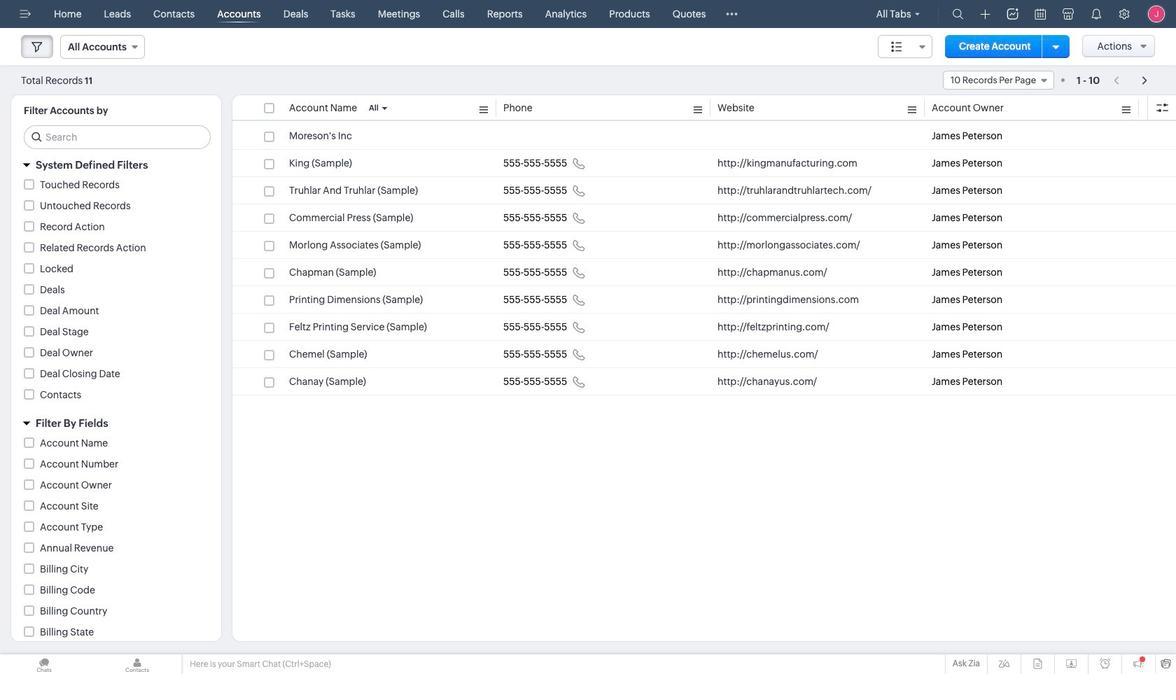 Task type: locate. For each thing, give the bounding box(es) containing it.
search image
[[953, 8, 964, 20]]

marketplace image
[[1063, 8, 1074, 20]]

sales motivator image
[[1007, 8, 1019, 20]]

notifications image
[[1091, 8, 1102, 20]]

configure settings image
[[1119, 8, 1130, 20]]

chats image
[[0, 655, 88, 674]]



Task type: vqa. For each thing, say whether or not it's contained in the screenshot.
Ecommerce link
no



Task type: describe. For each thing, give the bounding box(es) containing it.
quick actions image
[[981, 9, 991, 20]]

contacts image
[[93, 655, 181, 674]]

calendar image
[[1035, 8, 1046, 20]]



